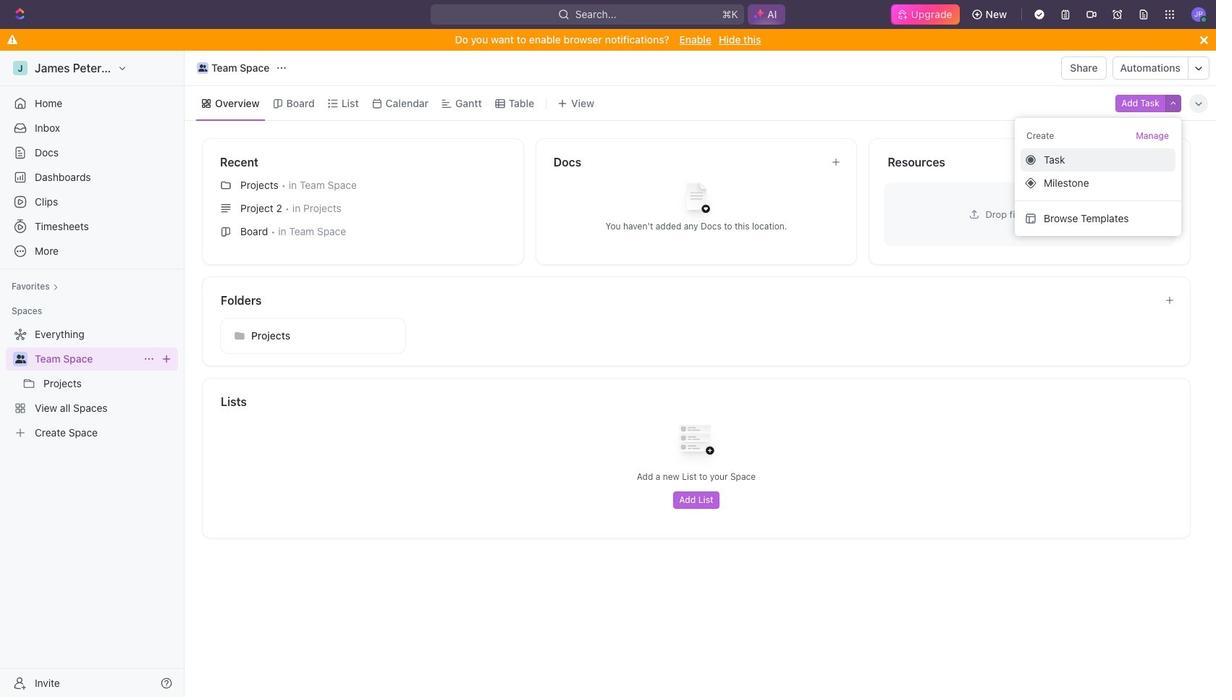 Task type: describe. For each thing, give the bounding box(es) containing it.
tree inside sidebar navigation
[[6, 323, 178, 445]]

sidebar navigation
[[0, 51, 185, 697]]

user group image
[[15, 355, 26, 363]]

no most used docs image
[[668, 171, 725, 229]]



Task type: vqa. For each thing, say whether or not it's contained in the screenshot.
Search tasks... TEXT BOX on the right of the page
no



Task type: locate. For each thing, give the bounding box(es) containing it.
user group image
[[198, 64, 207, 72]]

no lists icon. image
[[668, 413, 725, 471]]

tree
[[6, 323, 178, 445]]



